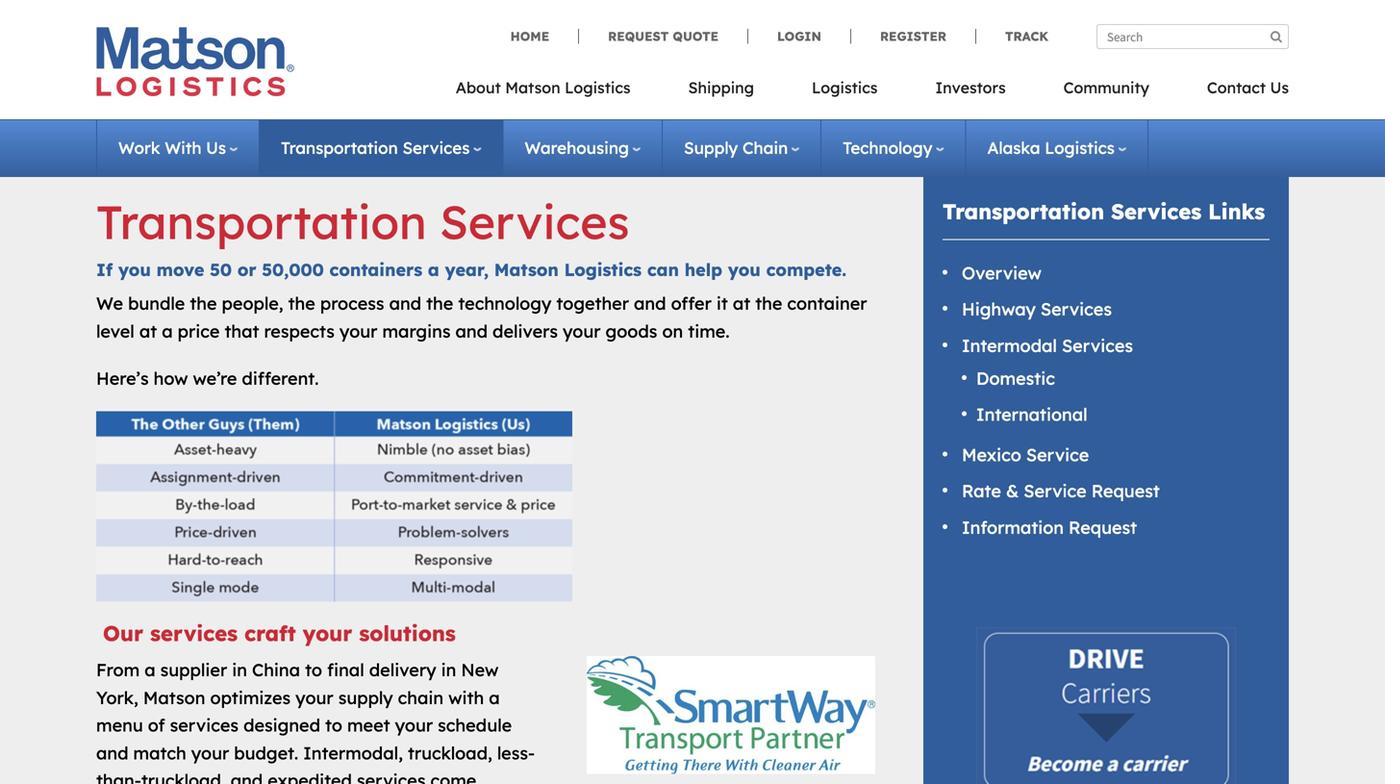 Task type: locate. For each thing, give the bounding box(es) containing it.
service
[[1026, 444, 1089, 466], [1024, 480, 1087, 502]]

services up supplier
[[150, 620, 238, 647]]

craft
[[244, 620, 296, 647]]

register
[[880, 28, 947, 44]]

2 vertical spatial matson
[[143, 687, 205, 708]]

intermodal
[[962, 335, 1057, 356]]

a
[[428, 259, 439, 281], [162, 320, 173, 342], [145, 659, 155, 681], [489, 687, 500, 708]]

matson up of
[[143, 687, 205, 708]]

expedited
[[268, 770, 352, 784]]

0 horizontal spatial you
[[118, 259, 151, 281]]

of
[[148, 714, 165, 736]]

logistics up warehousing link
[[565, 78, 631, 97]]

1 vertical spatial at
[[139, 320, 157, 342]]

offer
[[671, 293, 712, 314]]

services right of
[[170, 714, 239, 736]]

logistics down login
[[812, 78, 878, 97]]

quote
[[673, 28, 719, 44]]

1 horizontal spatial us
[[1270, 78, 1289, 97]]

request up information request link
[[1092, 480, 1160, 502]]

1 you from the left
[[118, 259, 151, 281]]

0 horizontal spatial to
[[305, 659, 322, 681]]

3 the from the left
[[426, 293, 453, 314]]

level
[[96, 320, 135, 342]]

your right match
[[191, 742, 229, 764]]

and up margins at the top left of the page
[[389, 293, 422, 314]]

in left new
[[441, 659, 456, 681]]

1 vertical spatial service
[[1024, 480, 1087, 502]]

services up if you move 50 or 50,000 containers a year, matson logistics can help you compete.
[[440, 193, 630, 251]]

contact
[[1207, 78, 1266, 97]]

services
[[150, 620, 238, 647], [170, 714, 239, 736], [357, 770, 426, 784]]

at down bundle
[[139, 320, 157, 342]]

container
[[787, 293, 867, 314]]

1 horizontal spatial to
[[325, 714, 342, 736]]

request left quote
[[608, 28, 669, 44]]

mexico
[[962, 444, 1022, 466]]

service up rate & service request
[[1026, 444, 1089, 466]]

here's
[[96, 367, 149, 389]]

the up respects in the left top of the page
[[288, 293, 315, 314]]

us right with
[[206, 138, 226, 158]]

transportation
[[281, 138, 398, 158], [96, 193, 427, 251], [943, 198, 1105, 225]]

mexico service link
[[962, 444, 1089, 466]]

service up information request
[[1024, 480, 1087, 502]]

request
[[608, 28, 669, 44], [1092, 480, 1160, 502], [1069, 517, 1137, 538]]

our services craft your solutions
[[103, 620, 456, 647]]

overview
[[962, 262, 1042, 284]]

your down process
[[340, 320, 378, 342]]

0 horizontal spatial us
[[206, 138, 226, 158]]

matson up technology
[[494, 259, 559, 281]]

intermodal,
[[303, 742, 403, 764]]

we
[[96, 293, 123, 314]]

2 in from the left
[[441, 659, 456, 681]]

optimizes
[[210, 687, 291, 708]]

request quote link
[[578, 28, 748, 44]]

logistics inside logistics link
[[812, 78, 878, 97]]

transportation services links
[[943, 198, 1265, 225]]

in
[[232, 659, 247, 681], [441, 659, 456, 681]]

overview link
[[962, 262, 1042, 284]]

transportation inside section
[[943, 198, 1105, 225]]

with
[[165, 138, 202, 158]]

highway services
[[962, 298, 1112, 320]]

truckload, down schedule
[[408, 742, 492, 764]]

delivery
[[369, 659, 436, 681]]

1 horizontal spatial in
[[441, 659, 456, 681]]

and up than-
[[96, 742, 128, 764]]

a left year,
[[428, 259, 439, 281]]

alaska logistics
[[988, 138, 1115, 158]]

50,000
[[262, 259, 324, 281]]

investors
[[936, 78, 1006, 97]]

matson inside from a supplier in china to final delivery in new york, matson optimizes your supply chain with a menu of services designed to meet your schedule and match your budget. intermodal, truckload, less- than-truckload, and expedited services
[[143, 687, 205, 708]]

1 vertical spatial to
[[325, 714, 342, 736]]

logistics up together
[[564, 259, 642, 281]]

matson down home
[[505, 78, 561, 97]]

containers
[[330, 259, 422, 281]]

transportation services link
[[281, 138, 481, 158]]

0 vertical spatial service
[[1026, 444, 1089, 466]]

the right it
[[755, 293, 783, 314]]

price
[[178, 320, 220, 342]]

menu
[[96, 714, 143, 736]]

you right the if
[[118, 259, 151, 281]]

1 vertical spatial truckload,
[[141, 770, 226, 784]]

logistics inside the about matson logistics link
[[565, 78, 631, 97]]

2 vertical spatial services
[[357, 770, 426, 784]]

supplier
[[160, 659, 227, 681]]

0 vertical spatial truckload,
[[408, 742, 492, 764]]

truckload,
[[408, 742, 492, 764], [141, 770, 226, 784]]

0 vertical spatial us
[[1270, 78, 1289, 97]]

supply chain link
[[684, 138, 800, 158]]

1 horizontal spatial at
[[733, 293, 751, 314]]

your down final
[[296, 687, 334, 708]]

matson
[[505, 78, 561, 97], [494, 259, 559, 281], [143, 687, 205, 708]]

you up it
[[728, 259, 761, 281]]

that
[[225, 320, 259, 342]]

us
[[1270, 78, 1289, 97], [206, 138, 226, 158]]

intermodal services link
[[962, 335, 1133, 356]]

with
[[448, 687, 484, 708]]

we bundle the people, the process and the technology together and offer it at the container level at a price that respects your margins and delivers your goods on time.
[[96, 293, 867, 342]]

4 the from the left
[[755, 293, 783, 314]]

together
[[557, 293, 629, 314]]

chain
[[398, 687, 444, 708]]

respects
[[264, 320, 335, 342]]

us right contact
[[1270, 78, 1289, 97]]

information request
[[962, 517, 1137, 538]]

0 horizontal spatial truckload,
[[141, 770, 226, 784]]

schedule
[[438, 714, 512, 736]]

search image
[[1271, 30, 1283, 43]]

50
[[210, 259, 232, 281]]

0 vertical spatial transportation services
[[281, 138, 470, 158]]

login
[[777, 28, 822, 44]]

the up price
[[190, 293, 217, 314]]

community
[[1064, 78, 1150, 97]]

in up optimizes on the left
[[232, 659, 247, 681]]

warehousing
[[525, 138, 629, 158]]

and down technology
[[456, 320, 488, 342]]

supply
[[684, 138, 738, 158]]

work
[[118, 138, 160, 158]]

on
[[662, 320, 683, 342]]

at right it
[[733, 293, 751, 314]]

0 vertical spatial matson
[[505, 78, 561, 97]]

about matson logistics
[[456, 78, 631, 97]]

the up margins at the top left of the page
[[426, 293, 453, 314]]

request down rate & service request
[[1069, 517, 1137, 538]]

services down the about at left
[[403, 138, 470, 158]]

the
[[190, 293, 217, 314], [288, 293, 315, 314], [426, 293, 453, 314], [755, 293, 783, 314]]

1 in from the left
[[232, 659, 247, 681]]

a down bundle
[[162, 320, 173, 342]]

to left final
[[305, 659, 322, 681]]

None search field
[[1097, 24, 1289, 49]]

1 vertical spatial us
[[206, 138, 226, 158]]

truckload, down match
[[141, 770, 226, 784]]

0 horizontal spatial in
[[232, 659, 247, 681]]

to up intermodal,
[[325, 714, 342, 736]]

shipping
[[688, 78, 754, 97]]

services down intermodal,
[[357, 770, 426, 784]]

logistics
[[565, 78, 631, 97], [812, 78, 878, 97], [1045, 138, 1115, 158], [564, 259, 642, 281]]

alaska logistics link
[[988, 138, 1127, 158]]

margins
[[382, 320, 451, 342]]

1 horizontal spatial you
[[728, 259, 761, 281]]

rate
[[962, 480, 1001, 502]]

top menu navigation
[[456, 72, 1289, 112]]

and down "budget."
[[231, 770, 263, 784]]

domestic link
[[977, 367, 1055, 389]]



Task type: vqa. For each thing, say whether or not it's contained in the screenshot.
Supply Chain 'link'
yes



Task type: describe. For each thing, give the bounding box(es) containing it.
warehousing link
[[525, 138, 641, 158]]

alaska services image
[[109, 0, 1276, 125]]

information request link
[[962, 517, 1137, 538]]

process
[[320, 293, 384, 314]]

year,
[[445, 259, 489, 281]]

register link
[[850, 28, 976, 44]]

from
[[96, 659, 140, 681]]

2 you from the left
[[728, 259, 761, 281]]

your up final
[[303, 620, 352, 647]]

contact us
[[1207, 78, 1289, 97]]

domestic
[[977, 367, 1055, 389]]

supply
[[338, 687, 393, 708]]

about matson logistics link
[[456, 72, 660, 112]]

work with us
[[118, 138, 226, 158]]

final
[[327, 659, 364, 681]]

if you move 50 or 50,000 containers a year, matson logistics can help you compete.
[[96, 259, 847, 281]]

&
[[1006, 480, 1019, 502]]

information
[[962, 517, 1064, 538]]

people,
[[222, 293, 283, 314]]

international
[[977, 404, 1088, 425]]

request quote
[[608, 28, 719, 44]]

0 vertical spatial services
[[150, 620, 238, 647]]

highway services link
[[962, 298, 1112, 320]]

shipping link
[[660, 72, 783, 112]]

than-
[[96, 770, 141, 784]]

match
[[133, 742, 186, 764]]

international link
[[977, 404, 1088, 425]]

services left links
[[1111, 198, 1202, 225]]

matson inside top menu 'navigation'
[[505, 78, 561, 97]]

transportation services links section
[[900, 151, 1313, 784]]

1 vertical spatial request
[[1092, 480, 1160, 502]]

0 vertical spatial request
[[608, 28, 669, 44]]

our
[[103, 620, 143, 647]]

home link
[[511, 28, 578, 44]]

login link
[[748, 28, 850, 44]]

a right from on the left of page
[[145, 659, 155, 681]]

your down together
[[563, 320, 601, 342]]

services down highway services
[[1062, 335, 1133, 356]]

how
[[154, 367, 188, 389]]

matson logistics image
[[96, 27, 294, 96]]

0 horizontal spatial at
[[139, 320, 157, 342]]

2 vertical spatial request
[[1069, 517, 1137, 538]]

2 the from the left
[[288, 293, 315, 314]]

new
[[461, 659, 499, 681]]

york,
[[96, 687, 138, 708]]

a right with
[[489, 687, 500, 708]]

services up intermodal services link on the top
[[1041, 298, 1112, 320]]

links
[[1209, 198, 1265, 225]]

here's how we're different.
[[96, 367, 319, 389]]

your down chain
[[395, 714, 433, 736]]

0 vertical spatial to
[[305, 659, 322, 681]]

about
[[456, 78, 501, 97]]

alaska
[[988, 138, 1041, 158]]

Search search field
[[1097, 24, 1289, 49]]

less-
[[497, 742, 535, 764]]

1 vertical spatial transportation services
[[96, 193, 630, 251]]

technology
[[458, 293, 552, 314]]

compete.
[[766, 259, 847, 281]]

different.
[[242, 367, 319, 389]]

supply chain
[[684, 138, 788, 158]]

a inside we bundle the people, the process and the technology together and offer it at the container level at a price that respects your margins and delivers your goods on time.
[[162, 320, 173, 342]]

time.
[[688, 320, 730, 342]]

home
[[511, 28, 549, 44]]

solutions
[[359, 620, 456, 647]]

technology link
[[843, 138, 944, 158]]

chain
[[743, 138, 788, 158]]

logistics link
[[783, 72, 907, 112]]

rate & service request link
[[962, 480, 1160, 502]]

1 horizontal spatial truckload,
[[408, 742, 492, 764]]

logistics down community link at the top right of the page
[[1045, 138, 1115, 158]]

1 vertical spatial matson
[[494, 259, 559, 281]]

1 vertical spatial services
[[170, 714, 239, 736]]

china
[[252, 659, 300, 681]]

highway
[[962, 298, 1036, 320]]

it
[[717, 293, 728, 314]]

we're
[[193, 367, 237, 389]]

0 vertical spatial at
[[733, 293, 751, 314]]

delivers
[[493, 320, 558, 342]]

investors link
[[907, 72, 1035, 112]]

us inside contact us link
[[1270, 78, 1289, 97]]

track
[[1005, 28, 1049, 44]]

work with us link
[[118, 138, 238, 158]]

1 the from the left
[[190, 293, 217, 314]]

from a supplier in china to final delivery in new york, matson optimizes your supply chain with a menu of services designed to meet your schedule and match your budget. intermodal, truckload, less- than-truckload, and expedited services 
[[96, 659, 873, 784]]

if
[[96, 259, 113, 281]]

rate & service request
[[962, 480, 1160, 502]]

help
[[685, 259, 723, 281]]

goods
[[606, 320, 658, 342]]

meet
[[347, 714, 390, 736]]

contact us link
[[1178, 72, 1289, 112]]

and up goods
[[634, 293, 666, 314]]

track link
[[976, 28, 1049, 44]]

move
[[156, 259, 204, 281]]

bundle
[[128, 293, 185, 314]]

budget.
[[234, 742, 298, 764]]

carrier image
[[977, 627, 1236, 784]]



